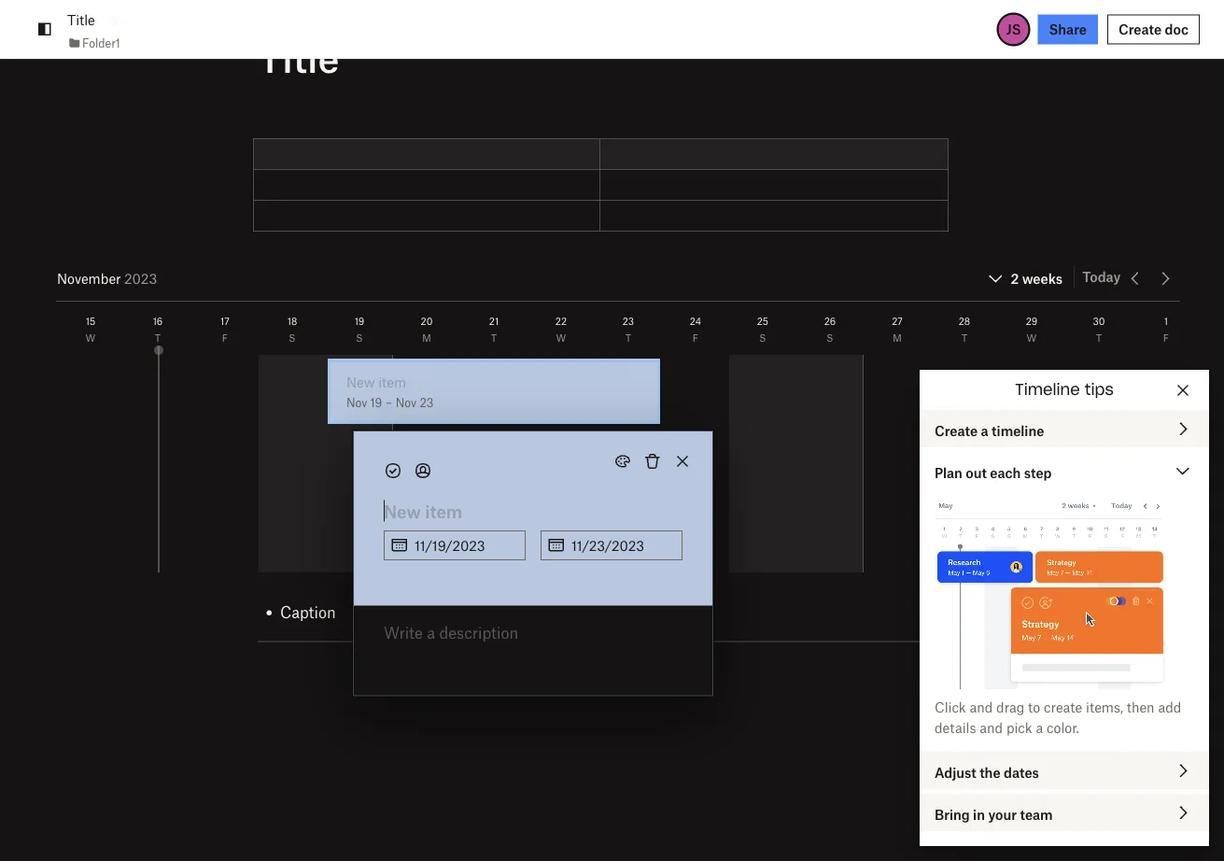 Task type: describe. For each thing, give the bounding box(es) containing it.
pick
[[1007, 719, 1033, 736]]

26
[[825, 315, 836, 327]]

items,
[[1086, 699, 1124, 715]]

21
[[489, 315, 499, 327]]

s for 25 s
[[760, 332, 766, 344]]

22 w
[[556, 315, 567, 344]]

team
[[1020, 806, 1053, 822]]

updated 8 seconds ago
[[976, 823, 1122, 839]]

1 nov from the left
[[346, 396, 367, 410]]

t for 30 t
[[1096, 332, 1102, 344]]

0 vertical spatial and
[[970, 699, 993, 715]]

bring in your team link
[[920, 794, 1210, 831]]

create for create a timeline
[[935, 422, 978, 439]]

t for 21 t
[[491, 332, 497, 344]]

16
[[153, 315, 163, 327]]

0 horizontal spatial title
[[67, 12, 95, 28]]

october
[[57, 270, 107, 286]]

your
[[989, 806, 1017, 822]]

t for 23 t
[[626, 332, 632, 344]]

w for 22 w
[[556, 332, 566, 344]]

updated
[[976, 823, 1029, 839]]

september 2023
[[57, 270, 162, 286]]

item
[[378, 374, 406, 390]]

ago
[[1099, 823, 1122, 839]]

click and drag to create items, then add details and pick a color.
[[935, 699, 1182, 736]]

a inside click and drag to create items, then add details and pick a color.
[[1036, 719, 1044, 736]]

21 t
[[489, 315, 499, 344]]

dates
[[1004, 764, 1040, 780]]

wrapper timeline assign image
[[412, 460, 434, 482]]

timeline
[[1016, 383, 1081, 397]]

18 s
[[287, 315, 297, 344]]

–
[[386, 396, 392, 410]]

create doc
[[1119, 21, 1189, 37]]

doc
[[1165, 21, 1189, 37]]

click
[[935, 699, 966, 715]]

f for 24 f
[[693, 332, 699, 344]]

create for create doc
[[1119, 21, 1162, 37]]

folder1
[[82, 36, 120, 50]]

adjust the dates
[[935, 764, 1040, 780]]

29
[[1026, 315, 1038, 327]]

w for 29 w
[[1027, 332, 1037, 344]]

20 m
[[421, 315, 433, 344]]

share button
[[1038, 14, 1098, 44]]

2023 for october 2023
[[111, 270, 144, 286]]

t for 16 t
[[155, 332, 161, 344]]

then
[[1127, 699, 1155, 715]]

timeline
[[992, 422, 1045, 439]]

caption
[[280, 602, 336, 621]]

17
[[221, 315, 230, 327]]

29 w
[[1026, 315, 1038, 344]]

new
[[346, 374, 375, 390]]

plan
[[935, 464, 963, 481]]

23 t
[[623, 315, 634, 344]]

2023 for september 2023
[[129, 270, 162, 286]]

s for 26 s
[[827, 332, 834, 344]]

seconds
[[1045, 823, 1096, 839]]

26 s
[[825, 315, 836, 344]]

each
[[990, 464, 1021, 481]]

15
[[86, 315, 95, 327]]

adjust the dates button
[[920, 752, 1210, 789]]

30
[[1093, 315, 1105, 327]]

0 horizontal spatial 19
[[355, 315, 365, 327]]

adjust the dates link
[[920, 752, 1210, 789]]

16 t
[[153, 315, 163, 344]]

adjust
[[935, 764, 977, 780]]

27 m
[[892, 315, 903, 344]]

drag
[[997, 699, 1025, 715]]

s for 18 s
[[289, 332, 296, 344]]

25
[[757, 315, 769, 327]]

2 weeks
[[1011, 270, 1063, 286]]

m for 27 m
[[893, 332, 902, 344]]

28
[[959, 315, 971, 327]]

october 2023
[[57, 270, 144, 286]]

the
[[980, 764, 1001, 780]]

1 horizontal spatial 23
[[623, 315, 634, 327]]



Task type: vqa. For each thing, say whether or not it's contained in the screenshot.


Task type: locate. For each thing, give the bounding box(es) containing it.
1 vertical spatial and
[[980, 719, 1003, 736]]

s inside 18 s
[[289, 332, 296, 344]]

t inside 30 t
[[1096, 332, 1102, 344]]

t inside 16 t
[[155, 332, 161, 344]]

and left 'drag'
[[970, 699, 993, 715]]

step
[[1024, 464, 1052, 481]]

f
[[222, 332, 228, 344], [693, 332, 699, 344], [1164, 332, 1169, 344]]

out
[[966, 464, 987, 481]]

1 horizontal spatial w
[[556, 332, 566, 344]]

2 nov from the left
[[396, 396, 417, 410]]

create
[[1119, 21, 1162, 37], [935, 422, 978, 439]]

create a timeline link
[[920, 410, 1210, 447]]

t inside 28 t
[[962, 332, 968, 344]]

f down 17 at top left
[[222, 332, 228, 344]]

a right pick
[[1036, 719, 1044, 736]]

today button
[[1074, 266, 1121, 288]]

js
[[1007, 21, 1021, 37]]

nov down "new" in the left of the page
[[346, 396, 367, 410]]

0 vertical spatial create
[[1119, 21, 1162, 37]]

None text field
[[572, 532, 682, 560]]

m for 20 m
[[422, 332, 431, 344]]

f for 17 f
[[222, 332, 228, 344]]

1 vertical spatial 19
[[370, 396, 382, 410]]

1 f
[[1164, 315, 1169, 344]]

0 vertical spatial a
[[981, 422, 989, 439]]

2 horizontal spatial w
[[1027, 332, 1037, 344]]

and left pick
[[980, 719, 1003, 736]]

title
[[67, 12, 95, 28], [258, 33, 339, 80]]

20
[[421, 315, 433, 327]]

s down '25'
[[760, 332, 766, 344]]

23 right '22'
[[623, 315, 634, 327]]

1 m from the left
[[422, 332, 431, 344]]

22
[[556, 315, 567, 327]]

5 t from the left
[[1096, 332, 1102, 344]]

0 horizontal spatial f
[[222, 332, 228, 344]]

w for 15 w
[[86, 332, 96, 344]]

1 horizontal spatial create
[[1119, 21, 1162, 37]]

1 vertical spatial a
[[1036, 719, 1044, 736]]

in
[[973, 806, 985, 822]]

4 s from the left
[[827, 332, 834, 344]]

a
[[981, 422, 989, 439], [1036, 719, 1044, 736]]

s up "new" in the left of the page
[[356, 332, 363, 344]]

plan out each step button
[[920, 452, 1210, 489]]

2 w from the left
[[556, 332, 566, 344]]

0 horizontal spatial create
[[935, 422, 978, 439]]

title link
[[67, 9, 95, 30]]

create
[[1044, 699, 1083, 715]]

t down 30
[[1096, 332, 1102, 344]]

nov right –
[[396, 396, 417, 410]]

0 vertical spatial 23
[[623, 315, 634, 327]]

8
[[1033, 823, 1041, 839]]

f down 24
[[693, 332, 699, 344]]

bring
[[935, 806, 970, 822]]

weeks
[[1022, 270, 1063, 286]]

0 horizontal spatial a
[[981, 422, 989, 439]]

17 f
[[221, 315, 230, 344]]

today
[[1083, 269, 1121, 285]]

1 horizontal spatial f
[[693, 332, 699, 344]]

3 f from the left
[[1164, 332, 1169, 344]]

t down 16
[[155, 332, 161, 344]]

24
[[690, 315, 702, 327]]

1 w from the left
[[86, 332, 96, 344]]

w inside 29 w
[[1027, 332, 1037, 344]]

19 left –
[[370, 396, 382, 410]]

nov
[[346, 396, 367, 410], [396, 396, 417, 410]]

create doc button
[[1108, 14, 1200, 44]]

a inside popup button
[[981, 422, 989, 439]]

t inside 23 t
[[626, 332, 632, 344]]

create left 'doc'
[[1119, 21, 1162, 37]]

4 t from the left
[[962, 332, 968, 344]]

w inside 22 w
[[556, 332, 566, 344]]

1 horizontal spatial 19
[[370, 396, 382, 410]]

f down 1
[[1164, 332, 1169, 344]]

t down 21 on the left of page
[[491, 332, 497, 344]]

23 right –
[[420, 396, 434, 410]]

19 inside new item nov 19 – nov 23
[[370, 396, 382, 410]]

2 horizontal spatial f
[[1164, 332, 1169, 344]]

1 f from the left
[[222, 332, 228, 344]]

0 horizontal spatial nov
[[346, 396, 367, 410]]

25 s
[[757, 315, 769, 344]]

3 t from the left
[[626, 332, 632, 344]]

new item nov 19 – nov 23
[[346, 374, 434, 410]]

0 horizontal spatial m
[[422, 332, 431, 344]]

m
[[422, 332, 431, 344], [893, 332, 902, 344]]

f for 1 f
[[1164, 332, 1169, 344]]

1 vertical spatial title
[[258, 33, 339, 80]]

1 vertical spatial create
[[935, 422, 978, 439]]

2 t from the left
[[491, 332, 497, 344]]

w down '22'
[[556, 332, 566, 344]]

s down 26
[[827, 332, 834, 344]]

27
[[892, 315, 903, 327]]

t inside 21 t
[[491, 332, 497, 344]]

0 vertical spatial title
[[67, 12, 95, 28]]

t down 28
[[962, 332, 968, 344]]

m inside 27 m
[[893, 332, 902, 344]]

s for 19 s
[[356, 332, 363, 344]]

november 2023
[[57, 270, 157, 286]]

a left the timeline
[[981, 422, 989, 439]]

f inside the 24 f
[[693, 332, 699, 344]]

19 s
[[355, 315, 365, 344]]

30 t
[[1093, 315, 1105, 344]]

1 vertical spatial 23
[[420, 396, 434, 410]]

bring in your team
[[935, 806, 1053, 822]]

18
[[287, 315, 297, 327]]

w down 29
[[1027, 332, 1037, 344]]

2 m from the left
[[893, 332, 902, 344]]

details
[[935, 719, 977, 736]]

s inside 19 s
[[356, 332, 363, 344]]

september
[[57, 270, 126, 286]]

timeline tips
[[1016, 383, 1114, 397]]

2 2023 from the left
[[124, 270, 157, 286]]

2023
[[111, 270, 144, 286], [124, 270, 157, 286], [129, 270, 162, 286]]

2 f from the left
[[693, 332, 699, 344]]

bring in your team button
[[920, 794, 1210, 831]]

0 vertical spatial 19
[[355, 315, 365, 327]]

to
[[1029, 699, 1041, 715]]

3 s from the left
[[760, 332, 766, 344]]

m inside "20 m"
[[422, 332, 431, 344]]

s down 18
[[289, 332, 296, 344]]

2 s from the left
[[356, 332, 363, 344]]

1
[[1165, 315, 1169, 327]]

m down "27"
[[893, 332, 902, 344]]

t for 28 t
[[962, 332, 968, 344]]

share
[[1049, 21, 1087, 37]]

create up plan
[[935, 422, 978, 439]]

1 2023 from the left
[[111, 270, 144, 286]]

f inside 17 f
[[222, 332, 228, 344]]

1 horizontal spatial m
[[893, 332, 902, 344]]

s inside 26 s
[[827, 332, 834, 344]]

1 horizontal spatial nov
[[396, 396, 417, 410]]

t
[[155, 332, 161, 344], [491, 332, 497, 344], [626, 332, 632, 344], [962, 332, 968, 344], [1096, 332, 1102, 344]]

create a timeline button
[[920, 410, 1210, 447]]

3 2023 from the left
[[129, 270, 162, 286]]

1 s from the left
[[289, 332, 296, 344]]

create a timeline
[[935, 422, 1045, 439]]

3 w from the left
[[1027, 332, 1037, 344]]

s inside 25 s
[[760, 332, 766, 344]]

w down 15
[[86, 332, 96, 344]]

19 up "new" in the left of the page
[[355, 315, 365, 327]]

28 t
[[959, 315, 971, 344]]

2023 for november 2023
[[124, 270, 157, 286]]

m down the 20
[[422, 332, 431, 344]]

0 horizontal spatial w
[[86, 332, 96, 344]]

november
[[57, 270, 121, 286]]

js button
[[997, 13, 1031, 46]]

0 horizontal spatial 23
[[420, 396, 434, 410]]

None text field
[[415, 532, 525, 560]]

plan out each step
[[935, 464, 1052, 481]]

1 t from the left
[[155, 332, 161, 344]]

december
[[1133, 270, 1197, 286]]

23 inside new item nov 19 – nov 23
[[420, 396, 434, 410]]

plan out each step link
[[920, 452, 1210, 489]]

15 w
[[86, 315, 96, 344]]

s
[[289, 332, 296, 344], [356, 332, 363, 344], [760, 332, 766, 344], [827, 332, 834, 344]]

w
[[86, 332, 96, 344], [556, 332, 566, 344], [1027, 332, 1037, 344]]

and
[[970, 699, 993, 715], [980, 719, 1003, 736]]

23
[[623, 315, 634, 327], [420, 396, 434, 410]]

tips
[[1085, 383, 1114, 397]]

1 horizontal spatial a
[[1036, 719, 1044, 736]]

19
[[355, 315, 365, 327], [370, 396, 382, 410]]

1 horizontal spatial title
[[258, 33, 339, 80]]

t right 22 w
[[626, 332, 632, 344]]

add
[[1159, 699, 1182, 715]]

24 f
[[690, 315, 702, 344]]

2 weeks button
[[985, 267, 1074, 290]]

folder1 link
[[67, 33, 120, 52]]

2
[[1011, 270, 1019, 286]]

color.
[[1047, 719, 1080, 736]]



